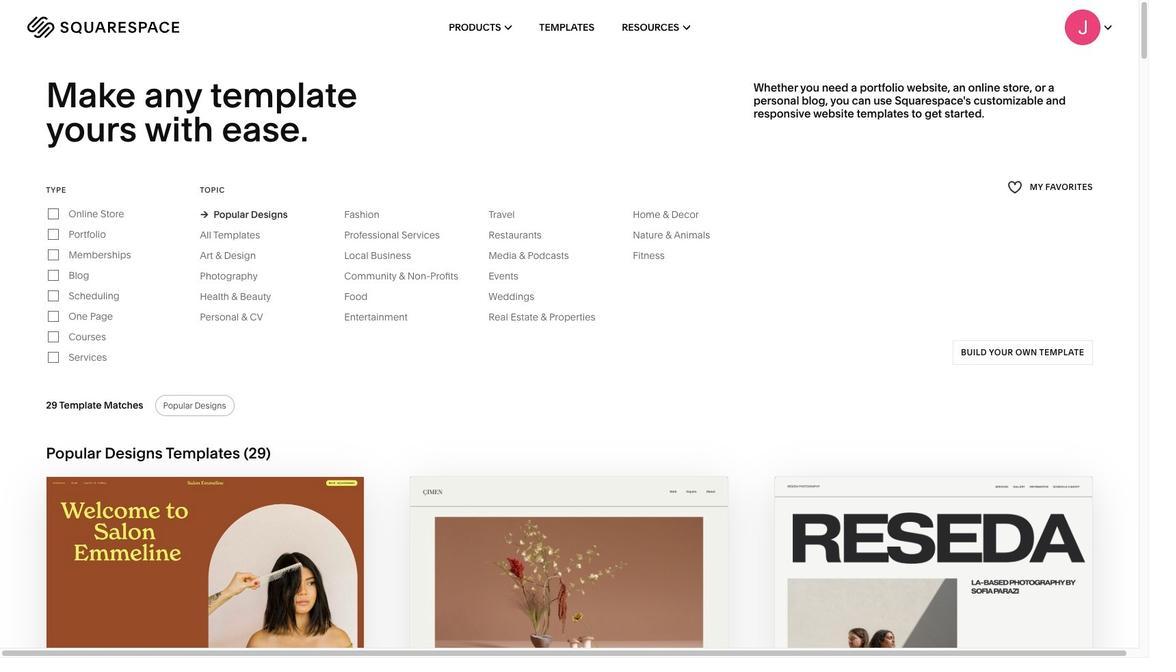 Task type: vqa. For each thing, say whether or not it's contained in the screenshot.
the bottommost Get
no



Task type: locate. For each thing, give the bounding box(es) containing it.
çimen image
[[411, 477, 728, 659]]



Task type: describe. For each thing, give the bounding box(es) containing it.
emmeline image
[[47, 477, 364, 659]]

reseda image
[[775, 477, 1093, 659]]



